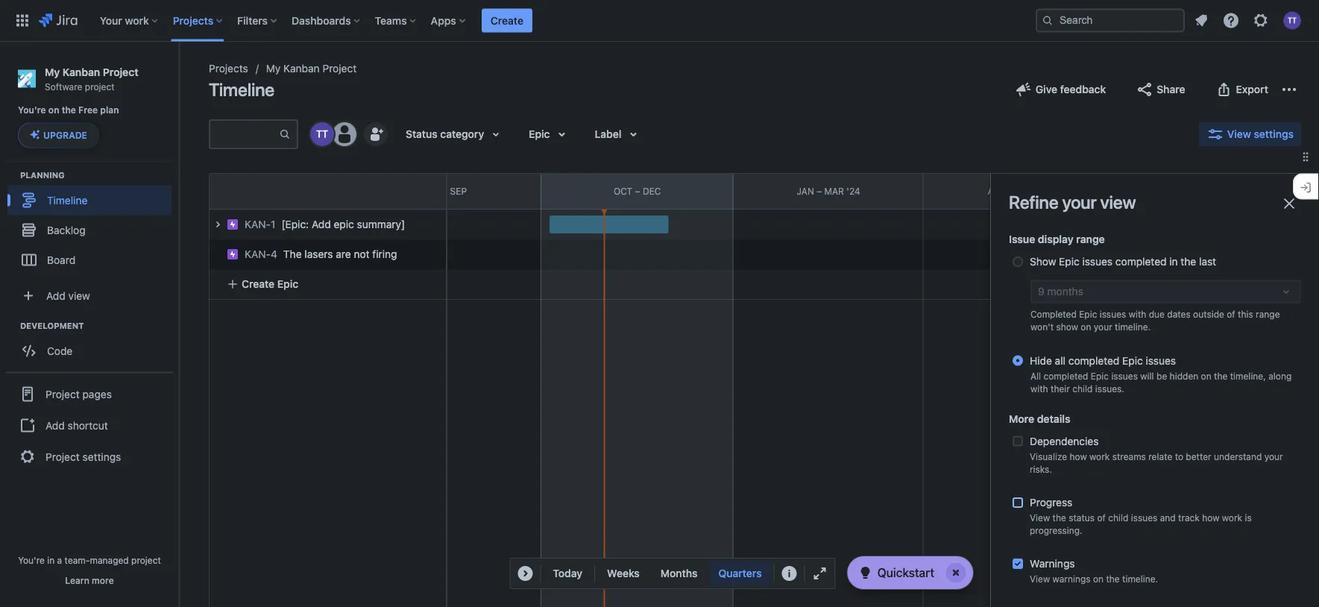 Task type: vqa. For each thing, say whether or not it's contained in the screenshot.
Link web pages and more icon
no



Task type: locate. For each thing, give the bounding box(es) containing it.
settings image
[[1252, 12, 1270, 29]]

epic down the at the left of the page
[[277, 278, 298, 290]]

1 horizontal spatial timeline
[[209, 79, 274, 100]]

the left free
[[62, 105, 76, 115]]

how down dependencies
[[1070, 451, 1087, 462]]

range right 'display'
[[1076, 233, 1105, 245]]

settings inside the view settings popup button
[[1254, 128, 1294, 140]]

[epic:
[[281, 218, 309, 230]]

view for warnings
[[1030, 574, 1050, 584]]

will
[[1140, 370, 1154, 381]]

0 horizontal spatial create
[[242, 278, 275, 290]]

of inside completed epic issues with due dates outside of this range won't show on your timeline.
[[1227, 309, 1235, 320]]

of right status
[[1097, 513, 1106, 523]]

project inside my kanban project software project
[[85, 81, 115, 92]]

view up show epic issues completed in the last at the top right
[[1100, 192, 1136, 213]]

timeline down the projects "link"
[[209, 79, 274, 100]]

row down kan-1 [epic: add epic summary]
[[201, 236, 446, 269]]

1 vertical spatial add
[[46, 289, 65, 302]]

jan – mar '24
[[797, 186, 860, 196]]

1 horizontal spatial of
[[1227, 309, 1235, 320]]

you're in a team-managed project
[[18, 555, 161, 565]]

3 – from the left
[[817, 186, 822, 196]]

learn more button
[[65, 574, 114, 586]]

give feedback button
[[1006, 78, 1115, 101]]

quarters
[[718, 567, 762, 579]]

column header up kan-1 "link"
[[159, 174, 349, 209]]

1 vertical spatial completed
[[1068, 354, 1120, 366]]

2 horizontal spatial work
[[1222, 513, 1242, 523]]

how
[[1070, 451, 1087, 462], [1202, 513, 1220, 523]]

1 horizontal spatial project
[[131, 555, 161, 565]]

1 vertical spatial of
[[1097, 513, 1106, 523]]

on inside all completed epic issues will be hidden on the timeline, along with their child issues.
[[1201, 370, 1212, 381]]

1 horizontal spatial settings
[[1254, 128, 1294, 140]]

row group containing kan-1
[[201, 210, 446, 299]]

kanban inside my kanban project software project
[[62, 66, 100, 78]]

dec
[[643, 186, 661, 196]]

0 vertical spatial you're
[[18, 105, 46, 115]]

1 kan- from the top
[[245, 218, 271, 230]]

1
[[271, 218, 275, 230]]

create right apps dropdown button
[[491, 14, 523, 26]]

0 vertical spatial timeline.
[[1115, 322, 1151, 332]]

of
[[1227, 309, 1235, 320], [1097, 513, 1106, 523]]

work right your
[[125, 14, 149, 26]]

1 vertical spatial in
[[47, 555, 55, 565]]

oct – dec
[[614, 186, 661, 196]]

1 you're from the top
[[18, 105, 46, 115]]

epic image
[[227, 218, 239, 230], [227, 248, 239, 260]]

kan- for 4
[[245, 248, 271, 260]]

2 vertical spatial your
[[1264, 451, 1283, 462]]

and
[[1160, 513, 1176, 523]]

0 vertical spatial projects
[[173, 14, 213, 26]]

my up software
[[45, 66, 60, 78]]

status category
[[406, 128, 484, 140]]

progress view the status of child issues and track how work is progressing.
[[1030, 496, 1252, 536]]

1 horizontal spatial in
[[1169, 255, 1178, 268]]

all completed epic issues will be hidden on the timeline, along with their child issues.
[[1031, 370, 1292, 394]]

code link
[[7, 336, 172, 366]]

jul
[[423, 186, 440, 196]]

1 vertical spatial view
[[68, 289, 90, 302]]

1 '24 from the left
[[847, 186, 860, 196]]

completed up their
[[1044, 370, 1088, 381]]

the inside progress view the status of child issues and track how work is progressing.
[[1053, 513, 1066, 523]]

in
[[1169, 255, 1178, 268], [47, 555, 55, 565]]

code
[[47, 344, 73, 357]]

the
[[62, 105, 76, 115], [1181, 255, 1196, 268], [1214, 370, 1228, 381], [1053, 513, 1066, 523], [1106, 574, 1120, 584]]

how inside progress view the status of child issues and track how work is progressing.
[[1202, 513, 1220, 523]]

2 – from the left
[[635, 186, 640, 196]]

board
[[47, 253, 75, 266]]

child right their
[[1073, 383, 1093, 394]]

– right jan
[[817, 186, 822, 196]]

view down warnings
[[1030, 574, 1050, 584]]

with down all
[[1031, 383, 1048, 394]]

1 horizontal spatial range
[[1256, 309, 1280, 320]]

epic right completed
[[1079, 309, 1097, 320]]

hidden
[[1170, 370, 1199, 381]]

timeline. inside warnings view warnings on the timeline.
[[1122, 574, 1158, 584]]

issues down issue display range
[[1082, 255, 1113, 268]]

create for create epic
[[242, 278, 275, 290]]

view inside popup button
[[68, 289, 90, 302]]

details
[[1037, 412, 1071, 425]]

1 vertical spatial projects
[[209, 62, 248, 75]]

create
[[491, 14, 523, 26], [242, 278, 275, 290]]

column header
[[159, 174, 349, 209], [1114, 174, 1306, 209], [1306, 174, 1319, 209]]

0 vertical spatial in
[[1169, 255, 1178, 268]]

all
[[1031, 370, 1041, 381]]

0 horizontal spatial '24
[[847, 186, 860, 196]]

1 vertical spatial settings
[[82, 450, 121, 463]]

epic image inside row
[[227, 248, 239, 260]]

row up kan-1 [epic: add epic summary]
[[210, 174, 446, 210]]

kan- down kan-1 "link"
[[245, 248, 271, 260]]

0 horizontal spatial of
[[1097, 513, 1106, 523]]

on right hidden
[[1201, 370, 1212, 381]]

kan- for 1
[[245, 218, 271, 230]]

– right "jul"
[[442, 186, 448, 196]]

column header right close icon
[[1306, 174, 1319, 209]]

group containing project pages
[[6, 372, 173, 478]]

kanban down dashboards
[[283, 62, 320, 75]]

0 horizontal spatial how
[[1070, 451, 1087, 462]]

you're left a
[[18, 555, 45, 565]]

Search timeline text field
[[210, 121, 279, 148]]

1 vertical spatial view
[[1030, 513, 1050, 523]]

add
[[312, 218, 331, 230], [46, 289, 65, 302], [45, 419, 65, 431]]

completed up due
[[1116, 255, 1167, 268]]

kan- inside cell
[[245, 218, 271, 230]]

add inside popup button
[[46, 289, 65, 302]]

cell
[[209, 210, 446, 239]]

project pages
[[45, 388, 112, 400]]

projects up sidebar navigation icon
[[173, 14, 213, 26]]

are
[[336, 248, 351, 260]]

0 vertical spatial kan-
[[245, 218, 271, 230]]

my right the projects "link"
[[266, 62, 281, 75]]

with inside all completed epic issues will be hidden on the timeline, along with their child issues.
[[1031, 383, 1048, 394]]

projects inside popup button
[[173, 14, 213, 26]]

1 vertical spatial you're
[[18, 555, 45, 565]]

group
[[6, 372, 173, 478]]

view down board link at the left of the page
[[68, 289, 90, 302]]

jira image
[[39, 12, 77, 29], [39, 12, 77, 29]]

0 horizontal spatial with
[[1031, 383, 1048, 394]]

close image
[[1280, 195, 1298, 213]]

1 horizontal spatial with
[[1129, 309, 1146, 320]]

Search field
[[1036, 9, 1185, 32]]

add people image
[[367, 125, 385, 143]]

in left a
[[47, 555, 55, 565]]

issues left and
[[1131, 513, 1158, 523]]

add left shortcut
[[45, 419, 65, 431]]

'24 for apr – jun '24
[[1036, 186, 1050, 196]]

– for dec
[[635, 186, 640, 196]]

0 vertical spatial with
[[1129, 309, 1146, 320]]

the
[[283, 248, 302, 260]]

issues left due
[[1100, 309, 1126, 320]]

your inside dependencies visualize how work streams relate to better understand your risks.
[[1264, 451, 1283, 462]]

apps button
[[426, 9, 471, 32]]

label button
[[586, 122, 651, 146]]

0 vertical spatial project
[[85, 81, 115, 92]]

0 vertical spatial view
[[1100, 192, 1136, 213]]

row group
[[209, 173, 446, 210], [201, 210, 446, 299]]

epic image inside cell
[[227, 218, 239, 230]]

1 vertical spatial timeline.
[[1122, 574, 1158, 584]]

settings down export
[[1254, 128, 1294, 140]]

0 horizontal spatial settings
[[82, 450, 121, 463]]

check image
[[857, 564, 874, 582]]

1 horizontal spatial '24
[[1036, 186, 1050, 196]]

apps
[[431, 14, 456, 26]]

kan-4 link
[[245, 247, 277, 262]]

0 horizontal spatial view
[[68, 289, 90, 302]]

0 vertical spatial view
[[1227, 128, 1251, 140]]

0 horizontal spatial child
[[1073, 383, 1093, 394]]

0 horizontal spatial project
[[85, 81, 115, 92]]

1 horizontal spatial how
[[1202, 513, 1220, 523]]

1 vertical spatial work
[[1090, 451, 1110, 462]]

sidebar navigation image
[[163, 60, 195, 89]]

add left epic
[[312, 218, 331, 230]]

create inside timeline grid
[[242, 278, 275, 290]]

1 vertical spatial timeline
[[47, 194, 88, 206]]

kanban up software
[[62, 66, 100, 78]]

of inside progress view the status of child issues and track how work is progressing.
[[1097, 513, 1106, 523]]

project up plan
[[85, 81, 115, 92]]

0 vertical spatial child
[[1073, 383, 1093, 394]]

1 vertical spatial with
[[1031, 383, 1048, 394]]

2 vertical spatial completed
[[1044, 370, 1088, 381]]

row
[[210, 174, 446, 210], [201, 236, 446, 269]]

teams
[[375, 14, 407, 26]]

1 vertical spatial your
[[1094, 322, 1112, 332]]

the up progressing.
[[1053, 513, 1066, 523]]

your up issue display range
[[1062, 192, 1097, 213]]

1 horizontal spatial create
[[491, 14, 523, 26]]

kanban
[[283, 62, 320, 75], [62, 66, 100, 78]]

view
[[1100, 192, 1136, 213], [68, 289, 90, 302]]

projects button
[[168, 9, 228, 32]]

issues up issues.
[[1111, 370, 1138, 381]]

timeline up "backlog"
[[47, 194, 88, 206]]

mar
[[824, 186, 844, 196]]

the inside all completed epic issues will be hidden on the timeline, along with their child issues.
[[1214, 370, 1228, 381]]

kanban for my kanban project
[[283, 62, 320, 75]]

how right track
[[1202, 513, 1220, 523]]

banner
[[0, 0, 1319, 42]]

– left dec
[[635, 186, 640, 196]]

1 vertical spatial kan-
[[245, 248, 271, 260]]

project
[[322, 62, 357, 75], [103, 66, 138, 78], [45, 388, 80, 400], [45, 450, 80, 463]]

work left streams
[[1090, 451, 1110, 462]]

epic inside dropdown button
[[529, 128, 550, 140]]

1 horizontal spatial view
[[1100, 192, 1136, 213]]

– right the apr
[[1008, 186, 1013, 196]]

add view
[[46, 289, 90, 302]]

cell containing kan-1
[[209, 210, 446, 239]]

2 '24 from the left
[[1036, 186, 1050, 196]]

'24 right jun
[[1036, 186, 1050, 196]]

on inside completed epic issues with due dates outside of this range won't show on your timeline.
[[1081, 322, 1091, 332]]

epic image left kan-1 "link"
[[227, 218, 239, 230]]

1 vertical spatial row
[[201, 236, 446, 269]]

0 horizontal spatial my
[[45, 66, 60, 78]]

0 vertical spatial of
[[1227, 309, 1235, 320]]

progressing.
[[1030, 525, 1083, 536]]

epic left label at top
[[529, 128, 550, 140]]

1 horizontal spatial kanban
[[283, 62, 320, 75]]

firing
[[372, 248, 397, 260]]

0 vertical spatial add
[[312, 218, 331, 230]]

1 vertical spatial range
[[1256, 309, 1280, 320]]

0 horizontal spatial range
[[1076, 233, 1105, 245]]

epic
[[529, 128, 550, 140], [1059, 255, 1080, 268], [277, 278, 298, 290], [1079, 309, 1097, 320], [1122, 354, 1143, 366], [1091, 370, 1109, 381]]

my inside my kanban project software project
[[45, 66, 60, 78]]

in left last
[[1169, 255, 1178, 268]]

1 vertical spatial epic image
[[227, 248, 239, 260]]

settings inside project settings link
[[82, 450, 121, 463]]

timeline,
[[1230, 370, 1266, 381]]

teams button
[[370, 9, 422, 32]]

range right this
[[1256, 309, 1280, 320]]

of left this
[[1227, 309, 1235, 320]]

2 epic image from the top
[[227, 248, 239, 260]]

work inside dependencies visualize how work streams relate to better understand your risks.
[[1090, 451, 1110, 462]]

project settings link
[[6, 440, 173, 473]]

jan
[[797, 186, 814, 196]]

0 vertical spatial settings
[[1254, 128, 1294, 140]]

0 vertical spatial create
[[491, 14, 523, 26]]

kanban for my kanban project software project
[[62, 66, 100, 78]]

add shortcut
[[45, 419, 108, 431]]

on inside warnings view warnings on the timeline.
[[1093, 574, 1104, 584]]

on right show
[[1081, 322, 1091, 332]]

your up hide all completed epic issues
[[1094, 322, 1112, 332]]

issues inside all completed epic issues will be hidden on the timeline, along with their child issues.
[[1111, 370, 1138, 381]]

timeline. down progress view the status of child issues and track how work is progressing.
[[1122, 574, 1158, 584]]

development
[[20, 321, 84, 330]]

weeks
[[607, 567, 640, 579]]

'24
[[847, 186, 860, 196], [1036, 186, 1050, 196]]

1 – from the left
[[442, 186, 448, 196]]

0 horizontal spatial kanban
[[62, 66, 100, 78]]

2 kan- from the top
[[245, 248, 271, 260]]

1 epic image from the top
[[227, 218, 239, 230]]

add for add shortcut
[[45, 419, 65, 431]]

child inside progress view the status of child issues and track how work is progressing.
[[1108, 513, 1129, 523]]

completed up issues.
[[1068, 354, 1120, 366]]

view inside warnings view warnings on the timeline.
[[1030, 574, 1050, 584]]

view for progress
[[1030, 513, 1050, 523]]

0 vertical spatial your
[[1062, 192, 1097, 213]]

view down progress at right bottom
[[1030, 513, 1050, 523]]

0 vertical spatial epic image
[[227, 218, 239, 230]]

project right managed
[[131, 555, 161, 565]]

sep
[[450, 186, 467, 196]]

1 horizontal spatial work
[[1090, 451, 1110, 462]]

4 – from the left
[[1008, 186, 1013, 196]]

0 vertical spatial timeline
[[209, 79, 274, 100]]

how inside dependencies visualize how work streams relate to better understand your risks.
[[1070, 451, 1087, 462]]

on right 'warnings'
[[1093, 574, 1104, 584]]

project pages link
[[6, 378, 173, 410]]

on up upgrade button
[[48, 105, 59, 115]]

None radio
[[1013, 257, 1023, 267], [1013, 355, 1023, 366], [1013, 257, 1023, 267], [1013, 355, 1023, 366]]

your inside completed epic issues with due dates outside of this range won't show on your timeline.
[[1094, 322, 1112, 332]]

view inside progress view the status of child issues and track how work is progressing.
[[1030, 513, 1050, 523]]

the left timeline,
[[1214, 370, 1228, 381]]

2 vertical spatial view
[[1030, 574, 1050, 584]]

you're up upgrade button
[[18, 105, 46, 115]]

view settings button
[[1199, 122, 1301, 146]]

risks.
[[1030, 464, 1052, 474]]

my kanban project software project
[[45, 66, 138, 92]]

create inside primary element
[[491, 14, 523, 26]]

view right view settings image
[[1227, 128, 1251, 140]]

1 vertical spatial how
[[1202, 513, 1220, 523]]

kan- up kan-4 link
[[245, 218, 271, 230]]

projects right sidebar navigation icon
[[209, 62, 248, 75]]

1 horizontal spatial my
[[266, 62, 281, 75]]

settings down the add shortcut button
[[82, 450, 121, 463]]

more
[[1009, 412, 1034, 425]]

share button
[[1127, 78, 1194, 101]]

epic image left kan-4 link
[[227, 248, 239, 260]]

–
[[442, 186, 448, 196], [635, 186, 640, 196], [817, 186, 822, 196], [1008, 186, 1013, 196]]

issue
[[1009, 233, 1035, 245]]

add inside button
[[45, 419, 65, 431]]

work left the is
[[1222, 513, 1242, 523]]

today
[[553, 567, 582, 579]]

notifications image
[[1192, 12, 1210, 29]]

add up development
[[46, 289, 65, 302]]

'24 right mar
[[847, 186, 860, 196]]

1 horizontal spatial child
[[1108, 513, 1129, 523]]

with left due
[[1129, 309, 1146, 320]]

project down dashboards dropdown button
[[322, 62, 357, 75]]

2 vertical spatial add
[[45, 419, 65, 431]]

the right 'warnings'
[[1106, 574, 1120, 584]]

0 vertical spatial how
[[1070, 451, 1087, 462]]

1 vertical spatial create
[[242, 278, 275, 290]]

2 vertical spatial work
[[1222, 513, 1242, 523]]

1 vertical spatial child
[[1108, 513, 1129, 523]]

create down kan-4 link
[[242, 278, 275, 290]]

2 you're from the top
[[18, 555, 45, 565]]

0 horizontal spatial work
[[125, 14, 149, 26]]

column header down view settings image
[[1114, 174, 1306, 209]]

your profile and settings image
[[1283, 12, 1301, 29]]

completed
[[1116, 255, 1167, 268], [1068, 354, 1120, 366], [1044, 370, 1088, 381]]

0 horizontal spatial timeline
[[47, 194, 88, 206]]

epic inside button
[[277, 278, 298, 290]]

3 column header from the left
[[1306, 174, 1319, 209]]

hide
[[1030, 354, 1052, 366]]

epic down hide all completed epic issues
[[1091, 370, 1109, 381]]

0 vertical spatial work
[[125, 14, 149, 26]]

board link
[[7, 245, 172, 275]]

range
[[1076, 233, 1105, 245], [1256, 309, 1280, 320]]

child right status
[[1108, 513, 1129, 523]]

learn
[[65, 575, 89, 585]]

project up plan
[[103, 66, 138, 78]]

your right understand
[[1264, 451, 1283, 462]]

timeline. down due
[[1115, 322, 1151, 332]]

quickstart
[[877, 566, 934, 580]]

track
[[1178, 513, 1200, 523]]



Task type: describe. For each thing, give the bounding box(es) containing it.
share
[[1157, 83, 1185, 95]]

label
[[595, 128, 622, 140]]

development group
[[7, 319, 178, 370]]

export button
[[1206, 78, 1277, 101]]

1 vertical spatial project
[[131, 555, 161, 565]]

primary element
[[9, 0, 1036, 41]]

child inside all completed epic issues will be hidden on the timeline, along with their child issues.
[[1073, 383, 1093, 394]]

timeline link
[[7, 185, 172, 215]]

upgrade button
[[19, 123, 98, 147]]

your
[[100, 14, 122, 26]]

project down add shortcut
[[45, 450, 80, 463]]

all
[[1055, 354, 1066, 366]]

create for create
[[491, 14, 523, 26]]

you're for you're on the free plan
[[18, 105, 46, 115]]

give feedback
[[1036, 83, 1106, 95]]

visualize
[[1030, 451, 1067, 462]]

view settings
[[1227, 128, 1294, 140]]

timeline grid
[[159, 173, 1319, 607]]

understand
[[1214, 451, 1262, 462]]

completed inside all completed epic issues will be hidden on the timeline, along with their child issues.
[[1044, 370, 1088, 381]]

shortcut
[[68, 419, 108, 431]]

view inside popup button
[[1227, 128, 1251, 140]]

my for my kanban project
[[266, 62, 281, 75]]

dashboards button
[[287, 9, 366, 32]]

relate
[[1149, 451, 1172, 462]]

epic up will
[[1122, 354, 1143, 366]]

work inside dropdown button
[[125, 14, 149, 26]]

the left last
[[1181, 255, 1196, 268]]

cell inside timeline grid
[[209, 210, 446, 239]]

add inside cell
[[312, 218, 331, 230]]

is
[[1245, 513, 1252, 523]]

more details
[[1009, 412, 1071, 425]]

show epic issues completed in the last
[[1030, 255, 1216, 268]]

projects link
[[209, 60, 248, 78]]

dismiss quickstart image
[[944, 561, 968, 585]]

jul – sep
[[423, 186, 467, 196]]

status
[[1069, 513, 1095, 523]]

kan-1 [epic: add epic summary]
[[245, 218, 405, 230]]

settings for project settings
[[82, 450, 121, 463]]

refine your view
[[1009, 192, 1136, 213]]

apr – jun '24
[[988, 186, 1050, 196]]

the inside warnings view warnings on the timeline.
[[1106, 574, 1120, 584]]

0 vertical spatial row
[[210, 174, 446, 210]]

add shortcut button
[[6, 410, 173, 440]]

work inside progress view the status of child issues and track how work is progressing.
[[1222, 513, 1242, 523]]

planning
[[20, 170, 65, 180]]

months
[[661, 567, 698, 579]]

range inside completed epic issues with due dates outside of this range won't show on your timeline.
[[1256, 309, 1280, 320]]

refine
[[1009, 192, 1058, 213]]

issues up be
[[1146, 354, 1176, 366]]

0 vertical spatial range
[[1076, 233, 1105, 245]]

timeline inside planning group
[[47, 194, 88, 206]]

their
[[1051, 383, 1070, 394]]

development image
[[2, 316, 20, 334]]

outside
[[1193, 309, 1224, 320]]

project up add shortcut
[[45, 388, 80, 400]]

weeks button
[[598, 562, 649, 585]]

export icon image
[[1215, 81, 1233, 98]]

epic image for kan-1 [epic: add epic summary]
[[227, 218, 239, 230]]

– for jun
[[1008, 186, 1013, 196]]

– for sep
[[442, 186, 448, 196]]

completed epic issues with due dates outside of this range won't show on your timeline.
[[1031, 309, 1280, 332]]

with inside completed epic issues with due dates outside of this range won't show on your timeline.
[[1129, 309, 1146, 320]]

issue display range
[[1009, 233, 1105, 245]]

issues inside progress view the status of child issues and track how work is progressing.
[[1131, 513, 1158, 523]]

'24 for jan – mar '24
[[847, 186, 860, 196]]

managed
[[90, 555, 129, 565]]

terry turtle image
[[310, 122, 334, 146]]

1 column header from the left
[[159, 174, 349, 209]]

dashboards
[[292, 14, 351, 26]]

feedback
[[1060, 83, 1106, 95]]

epic button
[[520, 122, 580, 146]]

show
[[1056, 322, 1078, 332]]

my kanban project
[[266, 62, 357, 75]]

filters
[[237, 14, 268, 26]]

legend image
[[781, 565, 798, 582]]

kan-4 the lasers are not firing
[[245, 248, 397, 260]]

last
[[1199, 255, 1216, 268]]

project inside my kanban project software project
[[103, 66, 138, 78]]

along
[[1269, 370, 1292, 381]]

completed
[[1031, 309, 1077, 320]]

epic inside completed epic issues with due dates outside of this range won't show on your timeline.
[[1079, 309, 1097, 320]]

be
[[1157, 370, 1167, 381]]

– for mar
[[817, 186, 822, 196]]

not
[[354, 248, 370, 260]]

planning image
[[2, 166, 20, 184]]

team-
[[65, 555, 90, 565]]

you're for you're in a team-managed project
[[18, 555, 45, 565]]

enter full screen image
[[811, 565, 829, 582]]

backlog link
[[7, 215, 172, 245]]

create button
[[482, 9, 532, 32]]

0 horizontal spatial in
[[47, 555, 55, 565]]

search image
[[1042, 15, 1054, 26]]

appswitcher icon image
[[13, 12, 31, 29]]

my for my kanban project software project
[[45, 66, 60, 78]]

progress
[[1030, 496, 1073, 508]]

planning group
[[7, 169, 178, 279]]

kan-1 link
[[245, 217, 275, 232]]

your work
[[100, 14, 149, 26]]

a
[[57, 555, 62, 565]]

epic image for kan-4 the lasers are not firing
[[227, 248, 239, 260]]

0 vertical spatial completed
[[1116, 255, 1167, 268]]

share image
[[1136, 81, 1154, 98]]

dependencies
[[1030, 435, 1099, 447]]

won't
[[1031, 322, 1054, 332]]

settings for view settings
[[1254, 128, 1294, 140]]

your work button
[[95, 9, 164, 32]]

my kanban project link
[[266, 60, 357, 78]]

jun
[[1015, 186, 1034, 196]]

add for add view
[[46, 289, 65, 302]]

to
[[1175, 451, 1183, 462]]

this
[[1238, 309, 1253, 320]]

view settings image
[[1206, 125, 1224, 143]]

warnings view warnings on the timeline.
[[1030, 558, 1158, 584]]

timeline. inside completed epic issues with due dates outside of this range won't show on your timeline.
[[1115, 322, 1151, 332]]

2 column header from the left
[[1114, 174, 1306, 209]]

projects for the projects "link"
[[209, 62, 248, 75]]

projects for the projects popup button at top left
[[173, 14, 213, 26]]

epic inside all completed epic issues will be hidden on the timeline, along with their child issues.
[[1091, 370, 1109, 381]]

unassigned image
[[333, 122, 356, 146]]

plan
[[100, 105, 119, 115]]

pages
[[82, 388, 112, 400]]

epic down issue display range
[[1059, 255, 1080, 268]]

oct
[[614, 186, 632, 196]]

help image
[[1222, 12, 1240, 29]]

4
[[271, 248, 277, 260]]

issues inside completed epic issues with due dates outside of this range won't show on your timeline.
[[1100, 309, 1126, 320]]

show child issues image
[[209, 216, 227, 233]]

banner containing your work
[[0, 0, 1319, 42]]

streams
[[1112, 451, 1146, 462]]

apr
[[988, 186, 1005, 196]]

hide all completed epic issues
[[1030, 354, 1176, 366]]

today button
[[544, 562, 591, 585]]

row containing kan-4
[[201, 236, 446, 269]]

warnings
[[1030, 558, 1075, 570]]



